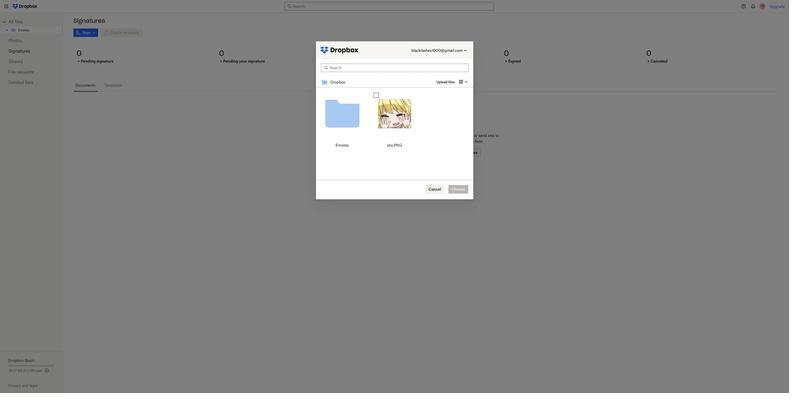 Task type: locate. For each thing, give the bounding box(es) containing it.
here.
[[475, 139, 484, 144]]

1 horizontal spatial files
[[25, 80, 33, 85]]

0 up pending signature
[[77, 49, 82, 58]]

privacy and legal link
[[8, 384, 63, 389]]

dropbox basic
[[8, 359, 35, 364]]

tab list
[[73, 79, 781, 92]]

files
[[15, 19, 23, 24], [25, 80, 33, 85]]

send
[[479, 134, 487, 138]]

to
[[496, 134, 499, 138]]

one
[[488, 134, 495, 138]]

files inside "tree"
[[15, 19, 23, 24]]

pending up documents
[[81, 59, 96, 64]]

legal
[[29, 384, 38, 389]]

0 horizontal spatial signatures
[[8, 49, 30, 54]]

1 signature from the left
[[97, 59, 114, 64]]

0
[[77, 49, 82, 58], [219, 49, 224, 58], [362, 49, 367, 58], [504, 49, 509, 58], [647, 49, 652, 58]]

file
[[8, 70, 16, 75]]

1 horizontal spatial signature
[[248, 59, 265, 64]]

you
[[437, 134, 444, 138]]

upgrade link
[[771, 4, 786, 9]]

0 horizontal spatial pending
[[81, 59, 96, 64]]

files down file requests link
[[25, 80, 33, 85]]

all
[[8, 19, 14, 24]]

0 vertical spatial files
[[15, 19, 23, 24]]

signature
[[97, 59, 114, 64], [248, 59, 265, 64]]

whether
[[421, 134, 436, 138]]

documents
[[76, 83, 96, 88]]

files right all
[[15, 19, 23, 24]]

0 up signed
[[504, 49, 509, 58]]

privacy
[[8, 384, 21, 389]]

all files link
[[8, 18, 63, 26]]

0 for pending signature
[[77, 49, 82, 58]]

gb
[[29, 370, 34, 373]]

pending for pending signature
[[81, 59, 96, 64]]

pending
[[81, 59, 96, 64], [223, 59, 238, 64]]

templates tab
[[102, 79, 124, 92]]

requests
[[17, 70, 34, 75]]

0 horizontal spatial files
[[15, 19, 23, 24]]

2 pending from the left
[[223, 59, 238, 64]]

1 horizontal spatial pending
[[223, 59, 238, 64]]

others
[[421, 139, 432, 144]]

0 up canceled
[[647, 49, 652, 58]]

files for deleted files
[[25, 80, 33, 85]]

1 pending from the left
[[81, 59, 96, 64]]

shared
[[8, 59, 23, 64]]

pending your signature
[[223, 59, 265, 64]]

signature right "your"
[[248, 59, 265, 64]]

photos
[[8, 38, 22, 43]]

your
[[239, 59, 247, 64]]

0 for declined
[[362, 49, 367, 58]]

1 0 from the left
[[77, 49, 82, 58]]

5 0 from the left
[[647, 49, 652, 58]]

signature up templates
[[97, 59, 114, 64]]

shared link
[[8, 56, 55, 67]]

tab list containing documents
[[73, 79, 781, 92]]

sign
[[445, 134, 452, 138]]

0 for signed
[[504, 49, 509, 58]]

0 up declined
[[362, 49, 367, 58]]

for
[[433, 139, 438, 144]]

privacy and legal
[[8, 384, 38, 389]]

4 0 from the left
[[504, 49, 509, 58]]

of
[[23, 370, 26, 373]]

3 0 from the left
[[362, 49, 367, 58]]

28.57 kb of 2 gb used
[[8, 370, 42, 373]]

global header element
[[0, 0, 790, 13]]

1 horizontal spatial signatures
[[73, 17, 105, 24]]

emotes
[[18, 28, 29, 32]]

1 vertical spatial files
[[25, 80, 33, 85]]

signatures
[[73, 17, 105, 24], [8, 49, 30, 54]]

or
[[475, 134, 478, 138]]

pending left "your"
[[223, 59, 238, 64]]

0 horizontal spatial signature
[[97, 59, 114, 64]]

1 vertical spatial signatures
[[8, 49, 30, 54]]

2 0 from the left
[[219, 49, 224, 58]]

file requests link
[[8, 67, 55, 77]]

used
[[35, 370, 42, 373]]

basic
[[25, 359, 35, 364]]

0 up the pending your signature
[[219, 49, 224, 58]]

deleted
[[8, 80, 24, 85]]

get more space image
[[43, 368, 50, 375]]



Task type: describe. For each thing, give the bounding box(es) containing it.
declined
[[366, 59, 382, 64]]

choose a file to sign dialog
[[316, 41, 474, 200]]

signature,
[[439, 139, 456, 144]]

0 vertical spatial signatures
[[73, 17, 105, 24]]

2 signature from the left
[[248, 59, 265, 64]]

a
[[453, 134, 455, 138]]

documents tab
[[73, 79, 98, 92]]

upgrade
[[771, 4, 786, 9]]

deleted files
[[8, 80, 33, 85]]

whether you sign a document or send one to others for signature, it appears here.
[[421, 134, 499, 144]]

photos link
[[8, 35, 55, 46]]

file requests
[[8, 70, 34, 75]]

templates
[[104, 83, 122, 88]]

all files
[[8, 19, 23, 24]]

signatures link
[[8, 46, 55, 56]]

kb
[[18, 370, 22, 373]]

it
[[457, 139, 459, 144]]

all files tree
[[1, 18, 63, 34]]

signed
[[509, 59, 521, 64]]

pending for pending your signature
[[223, 59, 238, 64]]

appears
[[460, 139, 474, 144]]

28.57
[[8, 370, 17, 373]]

files for all files
[[15, 19, 23, 24]]

canceled
[[651, 59, 668, 64]]

dropbox logo - go to the homepage image
[[10, 2, 39, 10]]

pending signature
[[81, 59, 114, 64]]

2
[[27, 370, 29, 373]]

document
[[456, 134, 474, 138]]

0 for canceled
[[647, 49, 652, 58]]

dropbox
[[8, 359, 24, 364]]

and
[[22, 384, 28, 389]]

0 for pending your signature
[[219, 49, 224, 58]]

deleted files link
[[8, 77, 55, 88]]

emotes link
[[11, 27, 58, 33]]



Task type: vqa. For each thing, say whether or not it's contained in the screenshot.
Documents
yes



